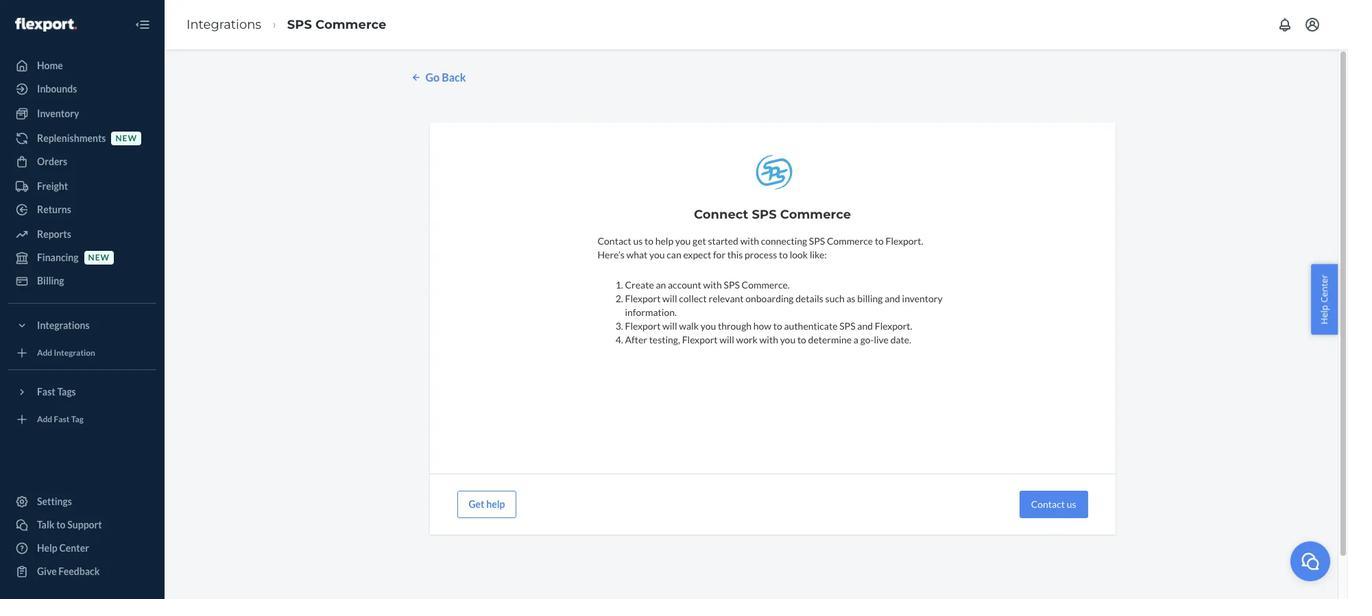 Task type: describe. For each thing, give the bounding box(es) containing it.
reports
[[37, 228, 71, 240]]

returns link
[[8, 199, 156, 221]]

1 vertical spatial with
[[703, 279, 722, 291]]

help center button
[[1311, 264, 1338, 335]]

integrations link
[[187, 17, 261, 32]]

look
[[790, 249, 808, 260]]

add integration
[[37, 348, 95, 358]]

help center link
[[8, 538, 156, 560]]

center inside button
[[1318, 275, 1331, 303]]

like:
[[810, 249, 827, 260]]

billing link
[[8, 270, 156, 292]]

help inside the contact us to help you get started with connecting sps commerce to flexport. here's what you can expect for this process to look like:
[[655, 235, 674, 247]]

flexport logo image
[[15, 18, 77, 31]]

give feedback
[[37, 566, 100, 577]]

go back button
[[409, 70, 466, 86]]

add for add integration
[[37, 348, 52, 358]]

talk
[[37, 519, 54, 531]]

determine
[[808, 334, 852, 346]]

ojiud image
[[1300, 551, 1321, 572]]

relevant
[[709, 293, 744, 304]]

connecting
[[761, 235, 807, 247]]

work
[[736, 334, 758, 346]]

to down connecting
[[779, 249, 788, 260]]

through
[[718, 320, 752, 332]]

close navigation image
[[134, 16, 151, 33]]

2 vertical spatial flexport
[[682, 334, 718, 346]]

can
[[667, 249, 681, 260]]

freight
[[37, 180, 68, 192]]

live
[[874, 334, 889, 346]]

to right how
[[773, 320, 782, 332]]

billing
[[857, 293, 883, 304]]

talk to support link
[[8, 514, 156, 536]]

go-
[[860, 334, 874, 346]]

orders link
[[8, 151, 156, 173]]

settings link
[[8, 491, 156, 513]]

integrations inside breadcrumbs navigation
[[187, 17, 261, 32]]

you left can
[[649, 249, 665, 260]]

to up what
[[645, 235, 654, 247]]

contact us button
[[1020, 491, 1088, 518]]

inventory link
[[8, 103, 156, 125]]

inventory
[[37, 108, 79, 119]]

us for contact us to help you get started with connecting sps commerce to flexport. here's what you can expect for this process to look like:
[[633, 235, 643, 247]]

flexport. inside create an account with sps commerce. flexport will collect relevant onboarding details such as billing and inventory information. flexport will walk you through how to authenticate sps and flexport. after testing, flexport will work with you to determine a go-live date.
[[875, 320, 912, 332]]

us for contact us
[[1067, 498, 1076, 510]]

0 vertical spatial flexport
[[625, 293, 661, 304]]

feedback
[[59, 566, 100, 577]]

get
[[693, 235, 706, 247]]

home
[[37, 60, 63, 71]]

go
[[426, 71, 440, 84]]

get
[[469, 498, 485, 510]]

started
[[708, 235, 739, 247]]

support
[[67, 519, 102, 531]]

a
[[854, 334, 859, 346]]

create an account with sps commerce. flexport will collect relevant onboarding details such as billing and inventory information. flexport will walk you through how to authenticate sps and flexport. after testing, flexport will work with you to determine a go-live date.
[[625, 279, 943, 346]]

sps commerce
[[287, 17, 386, 32]]

information.
[[625, 306, 677, 318]]

you down authenticate
[[780, 334, 796, 346]]

add integration link
[[8, 342, 156, 364]]

add for add fast tag
[[37, 414, 52, 425]]

connect
[[694, 207, 748, 222]]

go back
[[426, 71, 466, 84]]

reports link
[[8, 224, 156, 246]]

home link
[[8, 55, 156, 77]]

for
[[713, 249, 726, 260]]

integrations button
[[8, 315, 156, 337]]

get help button
[[457, 491, 517, 518]]

inbounds link
[[8, 78, 156, 100]]

sps inside the contact us to help you get started with connecting sps commerce to flexport. here's what you can expect for this process to look like:
[[809, 235, 825, 247]]

inbounds
[[37, 83, 77, 95]]

contact for contact us to help you get started with connecting sps commerce to flexport. here's what you can expect for this process to look like:
[[598, 235, 631, 247]]

contact us to help you get started with connecting sps commerce to flexport. here's what you can expect for this process to look like:
[[598, 235, 923, 260]]

with inside the contact us to help you get started with connecting sps commerce to flexport. here's what you can expect for this process to look like:
[[740, 235, 759, 247]]

onboarding
[[746, 293, 794, 304]]

contact us
[[1031, 498, 1076, 510]]

inventory
[[902, 293, 943, 304]]

an
[[656, 279, 666, 291]]

help center inside 'link'
[[37, 542, 89, 554]]

open notifications image
[[1277, 16, 1293, 33]]

commerce inside the contact us to help you get started with connecting sps commerce to flexport. here's what you can expect for this process to look like:
[[827, 235, 873, 247]]

you right walk
[[701, 320, 716, 332]]

0 vertical spatial and
[[885, 293, 900, 304]]



Task type: locate. For each thing, give the bounding box(es) containing it.
1 vertical spatial and
[[857, 320, 873, 332]]

1 vertical spatial help
[[37, 542, 57, 554]]

1 vertical spatial help center
[[37, 542, 89, 554]]

help up can
[[655, 235, 674, 247]]

1 vertical spatial add
[[37, 414, 52, 425]]

collect
[[679, 293, 707, 304]]

orders
[[37, 156, 67, 167]]

0 vertical spatial flexport.
[[886, 235, 923, 247]]

help inside 'link'
[[37, 542, 57, 554]]

us
[[633, 235, 643, 247], [1067, 498, 1076, 510]]

0 vertical spatial help
[[655, 235, 674, 247]]

sps commerce link
[[287, 17, 386, 32]]

0 vertical spatial center
[[1318, 275, 1331, 303]]

0 vertical spatial will
[[662, 293, 677, 304]]

with up relevant
[[703, 279, 722, 291]]

breadcrumbs navigation
[[176, 5, 397, 45]]

how
[[754, 320, 772, 332]]

1 horizontal spatial us
[[1067, 498, 1076, 510]]

fast left tag
[[54, 414, 70, 425]]

you
[[675, 235, 691, 247], [649, 249, 665, 260], [701, 320, 716, 332], [780, 334, 796, 346]]

give feedback button
[[8, 561, 156, 583]]

center
[[1318, 275, 1331, 303], [59, 542, 89, 554]]

sps
[[287, 17, 312, 32], [752, 207, 777, 222], [809, 235, 825, 247], [724, 279, 740, 291], [840, 320, 856, 332]]

0 vertical spatial new
[[116, 133, 137, 144]]

flexport.
[[886, 235, 923, 247], [875, 320, 912, 332]]

0 horizontal spatial with
[[703, 279, 722, 291]]

0 horizontal spatial integrations
[[37, 320, 90, 331]]

tag
[[71, 414, 84, 425]]

give
[[37, 566, 57, 577]]

1 vertical spatial us
[[1067, 498, 1076, 510]]

us inside contact us button
[[1067, 498, 1076, 510]]

contact for contact us
[[1031, 498, 1065, 510]]

settings
[[37, 496, 72, 507]]

flexport. up inventory
[[886, 235, 923, 247]]

help right get
[[486, 498, 505, 510]]

here's
[[598, 249, 625, 260]]

with up process
[[740, 235, 759, 247]]

with down how
[[760, 334, 778, 346]]

talk to support
[[37, 519, 102, 531]]

will down the through
[[720, 334, 734, 346]]

0 horizontal spatial help
[[486, 498, 505, 510]]

flexport
[[625, 293, 661, 304], [625, 320, 661, 332], [682, 334, 718, 346]]

and up the go-
[[857, 320, 873, 332]]

financing
[[37, 252, 79, 263]]

add fast tag link
[[8, 409, 156, 431]]

1 horizontal spatial and
[[885, 293, 900, 304]]

1 add from the top
[[37, 348, 52, 358]]

details
[[796, 293, 824, 304]]

flexport. up date.
[[875, 320, 912, 332]]

process
[[745, 249, 777, 260]]

0 vertical spatial us
[[633, 235, 643, 247]]

flexport down walk
[[682, 334, 718, 346]]

with
[[740, 235, 759, 247], [703, 279, 722, 291], [760, 334, 778, 346]]

help inside 'get help' button
[[486, 498, 505, 510]]

0 horizontal spatial center
[[59, 542, 89, 554]]

0 horizontal spatial and
[[857, 320, 873, 332]]

0 vertical spatial add
[[37, 348, 52, 358]]

account
[[668, 279, 701, 291]]

0 vertical spatial with
[[740, 235, 759, 247]]

0 horizontal spatial us
[[633, 235, 643, 247]]

as
[[847, 293, 856, 304]]

0 vertical spatial help center
[[1318, 275, 1331, 325]]

1 horizontal spatial contact
[[1031, 498, 1065, 510]]

to down authenticate
[[797, 334, 806, 346]]

will
[[662, 293, 677, 304], [662, 320, 677, 332], [720, 334, 734, 346]]

returns
[[37, 204, 71, 215]]

1 vertical spatial center
[[59, 542, 89, 554]]

flexport down create
[[625, 293, 661, 304]]

back
[[442, 71, 466, 84]]

sps inside breadcrumbs navigation
[[287, 17, 312, 32]]

new for replenishments
[[116, 133, 137, 144]]

help
[[655, 235, 674, 247], [486, 498, 505, 510]]

1 vertical spatial new
[[88, 253, 110, 263]]

to
[[645, 235, 654, 247], [875, 235, 884, 247], [779, 249, 788, 260], [773, 320, 782, 332], [797, 334, 806, 346], [56, 519, 66, 531]]

0 vertical spatial contact
[[598, 235, 631, 247]]

1 vertical spatial contact
[[1031, 498, 1065, 510]]

1 vertical spatial commerce
[[780, 207, 851, 222]]

get help
[[469, 498, 505, 510]]

new for financing
[[88, 253, 110, 263]]

2 vertical spatial commerce
[[827, 235, 873, 247]]

0 vertical spatial fast
[[37, 386, 55, 398]]

commerce.
[[742, 279, 790, 291]]

1 vertical spatial integrations
[[37, 320, 90, 331]]

expect
[[683, 249, 711, 260]]

1 horizontal spatial center
[[1318, 275, 1331, 303]]

fast tags button
[[8, 381, 156, 403]]

add down fast tags
[[37, 414, 52, 425]]

open account menu image
[[1304, 16, 1321, 33]]

commerce inside breadcrumbs navigation
[[316, 17, 386, 32]]

create
[[625, 279, 654, 291]]

after
[[625, 334, 647, 346]]

connect sps commerce
[[694, 207, 851, 222]]

1 vertical spatial help
[[486, 498, 505, 510]]

fast inside dropdown button
[[37, 386, 55, 398]]

0 horizontal spatial new
[[88, 253, 110, 263]]

2 vertical spatial with
[[760, 334, 778, 346]]

and right billing on the right of the page
[[885, 293, 900, 304]]

new down reports link
[[88, 253, 110, 263]]

integrations inside dropdown button
[[37, 320, 90, 331]]

0 horizontal spatial help
[[37, 542, 57, 554]]

help
[[1318, 305, 1331, 325], [37, 542, 57, 554]]

2 add from the top
[[37, 414, 52, 425]]

contact inside the contact us to help you get started with connecting sps commerce to flexport. here's what you can expect for this process to look like:
[[598, 235, 631, 247]]

1 vertical spatial flexport.
[[875, 320, 912, 332]]

1 horizontal spatial help center
[[1318, 275, 1331, 325]]

will down "an"
[[662, 293, 677, 304]]

flexport up after
[[625, 320, 661, 332]]

integration
[[54, 348, 95, 358]]

fast left the tags
[[37, 386, 55, 398]]

center inside 'link'
[[59, 542, 89, 554]]

1 horizontal spatial integrations
[[187, 17, 261, 32]]

help center inside button
[[1318, 275, 1331, 325]]

0 horizontal spatial contact
[[598, 235, 631, 247]]

2 horizontal spatial with
[[760, 334, 778, 346]]

fast tags
[[37, 386, 76, 398]]

0 vertical spatial commerce
[[316, 17, 386, 32]]

1 horizontal spatial with
[[740, 235, 759, 247]]

add left integration
[[37, 348, 52, 358]]

authenticate
[[784, 320, 838, 332]]

us inside the contact us to help you get started with connecting sps commerce to flexport. here's what you can expect for this process to look like:
[[633, 235, 643, 247]]

walk
[[679, 320, 699, 332]]

tags
[[57, 386, 76, 398]]

flexport. inside the contact us to help you get started with connecting sps commerce to flexport. here's what you can expect for this process to look like:
[[886, 235, 923, 247]]

billing
[[37, 275, 64, 287]]

such
[[825, 293, 845, 304]]

replenishments
[[37, 132, 106, 144]]

will up testing,
[[662, 320, 677, 332]]

help center
[[1318, 275, 1331, 325], [37, 542, 89, 554]]

freight link
[[8, 176, 156, 198]]

1 horizontal spatial help
[[655, 235, 674, 247]]

0 vertical spatial help
[[1318, 305, 1331, 325]]

help inside button
[[1318, 305, 1331, 325]]

0 vertical spatial integrations
[[187, 17, 261, 32]]

1 vertical spatial flexport
[[625, 320, 661, 332]]

what
[[626, 249, 648, 260]]

1 horizontal spatial help
[[1318, 305, 1331, 325]]

to up billing on the right of the page
[[875, 235, 884, 247]]

contact inside button
[[1031, 498, 1065, 510]]

1 vertical spatial will
[[662, 320, 677, 332]]

1 vertical spatial fast
[[54, 414, 70, 425]]

to right talk
[[56, 519, 66, 531]]

new
[[116, 133, 137, 144], [88, 253, 110, 263]]

0 horizontal spatial help center
[[37, 542, 89, 554]]

new up 'orders' link
[[116, 133, 137, 144]]

contact us link
[[1031, 498, 1076, 510]]

you left get
[[675, 235, 691, 247]]

testing,
[[649, 334, 680, 346]]

date.
[[891, 334, 911, 346]]

this
[[727, 249, 743, 260]]

and
[[885, 293, 900, 304], [857, 320, 873, 332]]

2 vertical spatial will
[[720, 334, 734, 346]]

add fast tag
[[37, 414, 84, 425]]

1 horizontal spatial new
[[116, 133, 137, 144]]



Task type: vqa. For each thing, say whether or not it's contained in the screenshot.
rightmost the +
no



